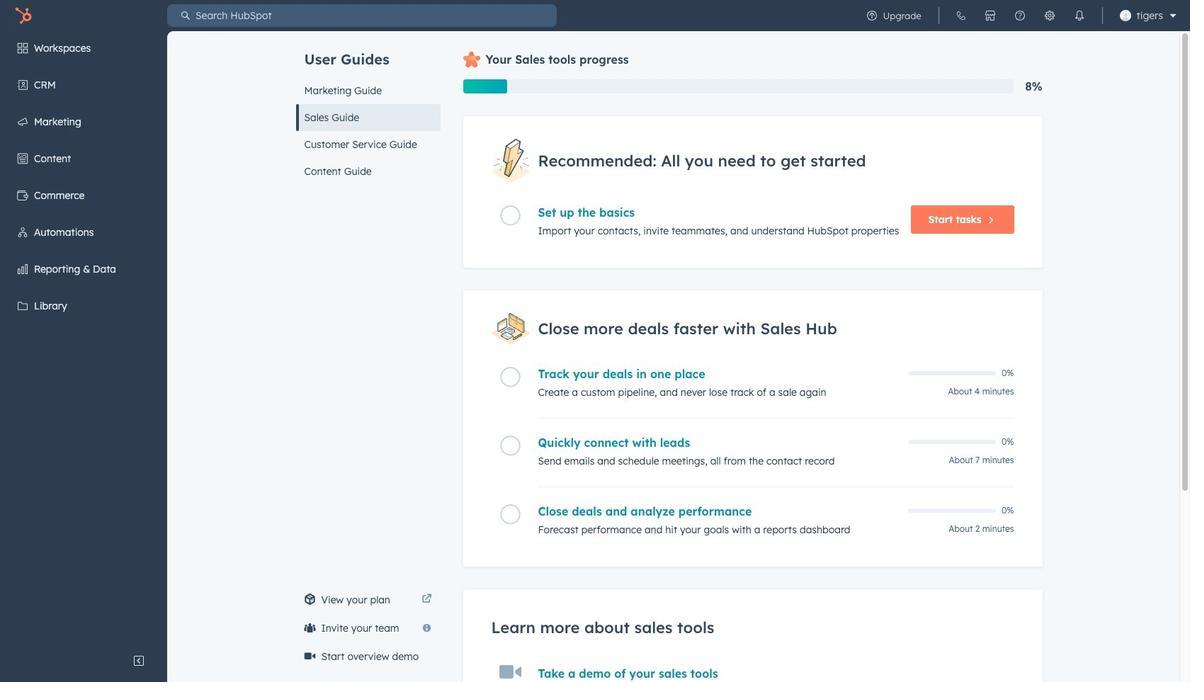 Task type: vqa. For each thing, say whether or not it's contained in the screenshot.
Search Hubspot search box
yes



Task type: describe. For each thing, give the bounding box(es) containing it.
Search HubSpot search field
[[190, 4, 557, 27]]

help image
[[1015, 10, 1026, 21]]



Task type: locate. For each thing, give the bounding box(es) containing it.
marketplaces image
[[985, 10, 996, 21]]

menu
[[857, 0, 1182, 31]]

notifications image
[[1074, 10, 1086, 21]]

settings image
[[1044, 10, 1056, 21]]



